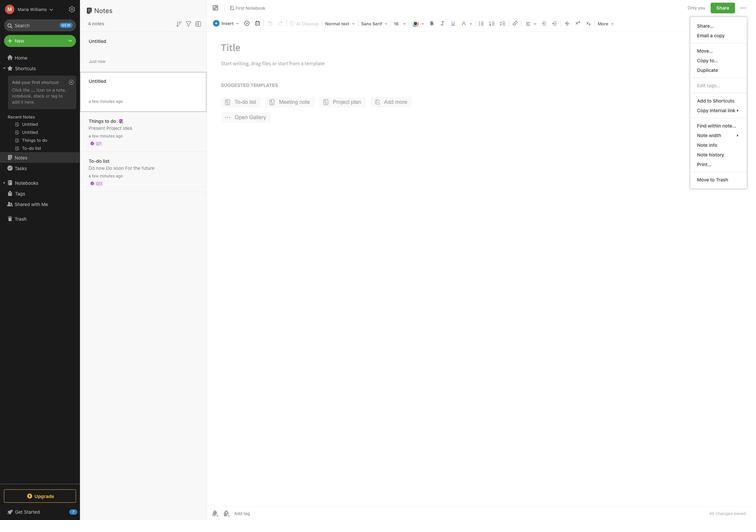 Task type: vqa. For each thing, say whether or not it's contained in the screenshot.
left "Save search"
no



Task type: describe. For each thing, give the bounding box(es) containing it.
shared
[[15, 201, 30, 207]]

tasks
[[15, 165, 27, 171]]

calendar event image
[[253, 19, 262, 28]]

tasks button
[[0, 163, 80, 174]]

tag
[[51, 93, 57, 99]]

to inside icon on a note, notebook, stack or tag to add it here.
[[59, 93, 63, 99]]

move to trash link
[[690, 175, 747, 185]]

new search field
[[9, 19, 73, 31]]

future
[[142, 165, 155, 171]]

copy to… link
[[690, 56, 747, 65]]

add
[[12, 99, 20, 105]]

it
[[21, 99, 23, 105]]

just
[[89, 59, 97, 64]]

1 horizontal spatial do
[[110, 118, 116, 124]]

first notebook
[[236, 5, 265, 11]]

email a copy link
[[690, 31, 747, 40]]

a down present
[[89, 133, 91, 138]]

get started
[[15, 509, 40, 515]]

duplicate link
[[690, 65, 747, 75]]

click the ...
[[12, 87, 35, 93]]

notebook
[[246, 5, 265, 11]]

the inside group
[[23, 87, 30, 93]]

4 notes
[[88, 21, 104, 26]]

trash inside move to trash link
[[716, 177, 728, 183]]

note history link
[[690, 150, 747, 160]]

email a copy
[[697, 33, 725, 38]]

1 do from the left
[[89, 165, 95, 171]]

dropdown list menu
[[690, 21, 747, 185]]

superscript image
[[573, 19, 582, 28]]

upgrade
[[34, 494, 54, 499]]

only
[[688, 5, 697, 10]]

move… link
[[690, 46, 747, 56]]

1 a few minutes ago from the top
[[89, 99, 123, 104]]

a up things
[[89, 99, 91, 104]]

the inside note list element
[[133, 165, 140, 171]]

idea
[[123, 125, 132, 131]]

notebooks link
[[0, 178, 80, 188]]

group containing add your first shortcut
[[0, 74, 80, 155]]

add your first shortcut
[[12, 80, 59, 85]]

share…
[[697, 23, 714, 29]]

notebooks
[[15, 180, 38, 186]]

to-
[[89, 158, 96, 164]]

you
[[698, 5, 705, 10]]

4
[[88, 21, 91, 26]]

click to collapse image
[[77, 508, 82, 516]]

sans serif
[[361, 21, 382, 26]]

few for things
[[92, 133, 99, 138]]

bulleted list image
[[477, 19, 486, 28]]

note window element
[[207, 0, 751, 520]]

internal
[[710, 108, 726, 113]]

or
[[46, 93, 50, 99]]

email
[[697, 33, 709, 38]]

on
[[46, 87, 51, 93]]

Font family field
[[359, 19, 390, 28]]

me
[[41, 201, 48, 207]]

notebook,
[[12, 93, 32, 99]]

home
[[15, 55, 27, 60]]

your
[[21, 80, 31, 85]]

bold image
[[427, 19, 436, 28]]

williams
[[30, 6, 47, 12]]

Account field
[[0, 3, 53, 16]]

icon on a note, notebook, stack or tag to add it here.
[[12, 87, 66, 105]]

outdent image
[[550, 19, 559, 28]]

Insert field
[[211, 19, 241, 28]]

all
[[709, 511, 714, 516]]

just now
[[89, 59, 105, 64]]

shared with me
[[15, 201, 48, 207]]

with
[[31, 201, 40, 207]]

subscript image
[[584, 19, 593, 28]]

note width
[[697, 133, 721, 138]]

Help and Learning task checklist field
[[0, 507, 80, 518]]

underline image
[[448, 19, 458, 28]]

trash link
[[0, 214, 80, 224]]

0/3
[[96, 181, 102, 186]]

insert link image
[[510, 19, 520, 28]]

first
[[236, 5, 244, 11]]

info
[[709, 142, 717, 148]]

add to shortcuts
[[697, 98, 734, 104]]

first notebook button
[[227, 3, 268, 13]]

View options field
[[193, 19, 202, 28]]

...
[[31, 87, 35, 93]]

to…
[[710, 58, 718, 63]]

note width link
[[690, 131, 747, 140]]

add to shortcuts link
[[690, 96, 747, 106]]

present project idea
[[89, 125, 132, 131]]

a few minutes ago for do
[[89, 173, 123, 178]]

2 vertical spatial notes
[[15, 155, 27, 160]]

insert
[[222, 21, 234, 26]]

Font size field
[[392, 19, 408, 28]]

do now do soon for the future
[[89, 165, 155, 171]]

move…
[[697, 48, 713, 54]]

add for add your first shortcut
[[12, 80, 20, 85]]

add filters image
[[185, 20, 193, 28]]

7
[[72, 510, 74, 514]]

new button
[[4, 35, 76, 47]]

Copy internal link field
[[690, 106, 747, 115]]

shortcuts inside add to shortcuts link
[[713, 98, 734, 104]]

print… link
[[690, 160, 747, 169]]

more
[[598, 21, 608, 26]]

minutes for list
[[100, 173, 115, 178]]

changes
[[716, 511, 733, 516]]

to for add to shortcuts
[[707, 98, 712, 104]]

a few minutes ago for to
[[89, 133, 123, 138]]

trash inside trash link
[[15, 216, 27, 222]]

now for do
[[96, 165, 105, 171]]

note info link
[[690, 140, 747, 150]]

1 ago from the top
[[116, 99, 123, 104]]

checklist image
[[498, 19, 507, 28]]

Add tag field
[[234, 511, 284, 517]]

normal
[[325, 21, 340, 26]]

home link
[[0, 52, 80, 63]]

note for note width
[[697, 133, 708, 138]]

16
[[394, 21, 399, 26]]



Task type: locate. For each thing, give the bounding box(es) containing it.
recent
[[8, 114, 22, 120]]

0 vertical spatial notes
[[94, 7, 113, 14]]

1 vertical spatial ago
[[116, 133, 123, 138]]

minutes down 'present project idea'
[[100, 133, 115, 138]]

a inside icon on a note, notebook, stack or tag to add it here.
[[52, 87, 55, 93]]

settings image
[[68, 5, 76, 13]]

few for to-
[[92, 173, 99, 178]]

add up click
[[12, 80, 20, 85]]

1 vertical spatial trash
[[15, 216, 27, 222]]

add inside group
[[12, 80, 20, 85]]

Heading level field
[[323, 19, 357, 28]]

0 vertical spatial add
[[12, 80, 20, 85]]

do
[[110, 118, 116, 124], [96, 158, 102, 164]]

project
[[106, 125, 122, 131]]

a few minutes ago up the 0/3 on the top of page
[[89, 173, 123, 178]]

1 vertical spatial do
[[96, 158, 102, 164]]

find within note… link
[[690, 121, 747, 131]]

the
[[23, 87, 30, 93], [133, 165, 140, 171]]

move to trash
[[697, 177, 728, 183]]

all changes saved
[[709, 511, 746, 516]]

2 untitled from the top
[[89, 78, 106, 84]]

shortcuts down home
[[15, 65, 36, 71]]

print…
[[697, 162, 712, 167]]

few down present
[[92, 133, 99, 138]]

to inside add to shortcuts link
[[707, 98, 712, 104]]

now down to-do list
[[96, 165, 105, 171]]

copy down move…
[[697, 58, 709, 63]]

0 vertical spatial the
[[23, 87, 30, 93]]

1 copy from the top
[[697, 58, 709, 63]]

1 vertical spatial add
[[697, 98, 706, 104]]

shortcuts
[[15, 65, 36, 71], [713, 98, 734, 104]]

list
[[103, 158, 109, 164]]

copy internal link
[[697, 108, 735, 113]]

1 horizontal spatial shortcuts
[[713, 98, 734, 104]]

do down the to-
[[89, 165, 95, 171]]

get
[[15, 509, 23, 515]]

note inside field
[[697, 133, 708, 138]]

to right move
[[710, 177, 715, 183]]

shortcuts up copy internal link field
[[713, 98, 734, 104]]

Search text field
[[9, 19, 71, 31]]

shortcut
[[41, 80, 59, 85]]

untitled down notes
[[89, 38, 106, 44]]

3 minutes from the top
[[100, 173, 115, 178]]

1 vertical spatial the
[[133, 165, 140, 171]]

notes right recent
[[23, 114, 35, 120]]

within
[[708, 123, 721, 129]]

More field
[[595, 19, 616, 28]]

0 horizontal spatial shortcuts
[[15, 65, 36, 71]]

notes up notes
[[94, 7, 113, 14]]

soon
[[113, 165, 124, 171]]

2 vertical spatial minutes
[[100, 173, 115, 178]]

minutes up the 0/3 on the top of page
[[100, 173, 115, 178]]

ago down soon at the left of page
[[116, 173, 123, 178]]

strikethrough image
[[562, 19, 572, 28]]

tags
[[15, 191, 25, 196]]

things
[[89, 118, 104, 124]]

Note width field
[[690, 131, 747, 140]]

note
[[697, 133, 708, 138], [697, 142, 708, 148], [697, 152, 708, 158]]

to inside move to trash link
[[710, 177, 715, 183]]

2 vertical spatial few
[[92, 173, 99, 178]]

shared with me link
[[0, 199, 80, 210]]

a inside dropdown list menu
[[710, 33, 713, 38]]

expand notebooks image
[[2, 180, 7, 186]]

stack
[[33, 93, 44, 99]]

minutes
[[100, 99, 115, 104], [100, 133, 115, 138], [100, 173, 115, 178]]

notes inside note list element
[[94, 7, 113, 14]]

Note Editor text field
[[207, 32, 751, 507]]

add for add to shortcuts
[[697, 98, 706, 104]]

find
[[697, 123, 707, 129]]

untitled down the just now
[[89, 78, 106, 84]]

expand note image
[[212, 4, 220, 12]]

notes
[[92, 21, 104, 26]]

trash
[[716, 177, 728, 183], [15, 216, 27, 222]]

edit
[[697, 83, 706, 88]]

trash down shared
[[15, 216, 27, 222]]

more actions image
[[739, 4, 747, 12]]

0 horizontal spatial the
[[23, 87, 30, 93]]

3 ago from the top
[[116, 173, 123, 178]]

numbered list image
[[487, 19, 497, 28]]

link
[[728, 108, 735, 113]]

indent image
[[539, 19, 549, 28]]

1 horizontal spatial do
[[106, 165, 112, 171]]

note info
[[697, 142, 717, 148]]

the right 'for'
[[133, 165, 140, 171]]

icon
[[36, 87, 45, 93]]

a right on
[[52, 87, 55, 93]]

upgrade button
[[4, 490, 76, 503]]

ago down project
[[116, 133, 123, 138]]

duplicate
[[697, 67, 718, 73]]

ago for to-do list
[[116, 173, 123, 178]]

started
[[24, 509, 40, 515]]

maria williams
[[18, 6, 47, 12]]

now for just
[[98, 59, 105, 64]]

tree containing home
[[0, 52, 80, 484]]

sans
[[361, 21, 371, 26]]

1 vertical spatial now
[[96, 165, 105, 171]]

0 vertical spatial now
[[98, 59, 105, 64]]

do down list
[[106, 165, 112, 171]]

tree
[[0, 52, 80, 484]]

1 note from the top
[[697, 133, 708, 138]]

find within note…
[[697, 123, 736, 129]]

shortcuts inside shortcuts button
[[15, 65, 36, 71]]

0 vertical spatial shortcuts
[[15, 65, 36, 71]]

ago up things to do
[[116, 99, 123, 104]]

Add filters field
[[185, 19, 193, 28]]

trash down print… link
[[716, 177, 728, 183]]

0/1
[[96, 141, 102, 146]]

now
[[98, 59, 105, 64], [96, 165, 105, 171]]

minutes for do
[[100, 133, 115, 138]]

note down find
[[697, 133, 708, 138]]

note for note info
[[697, 142, 708, 148]]

now right just
[[98, 59, 105, 64]]

copy for copy to…
[[697, 58, 709, 63]]

0 horizontal spatial trash
[[15, 216, 27, 222]]

0 vertical spatial trash
[[716, 177, 728, 183]]

1 untitled from the top
[[89, 38, 106, 44]]

add inside add to shortcuts link
[[697, 98, 706, 104]]

share button
[[711, 3, 735, 13]]

minutes up things to do
[[100, 99, 115, 104]]

do up project
[[110, 118, 116, 124]]

ago for things to do
[[116, 133, 123, 138]]

2 vertical spatial a few minutes ago
[[89, 173, 123, 178]]

2 a few minutes ago from the top
[[89, 133, 123, 138]]

0 vertical spatial few
[[92, 99, 99, 104]]

0 vertical spatial ago
[[116, 99, 123, 104]]

1 horizontal spatial the
[[133, 165, 140, 171]]

1 minutes from the top
[[100, 99, 115, 104]]

first
[[32, 80, 40, 85]]

to for things to do
[[105, 118, 109, 124]]

to for move to trash
[[710, 177, 715, 183]]

2 vertical spatial note
[[697, 152, 708, 158]]

2 copy from the top
[[697, 108, 709, 113]]

Alignment field
[[522, 19, 539, 28]]

note,
[[56, 87, 66, 93]]

task image
[[242, 19, 252, 28]]

Highlight field
[[458, 19, 474, 28]]

edit tags…
[[697, 83, 721, 88]]

to
[[59, 93, 63, 99], [707, 98, 712, 104], [105, 118, 109, 124], [710, 177, 715, 183]]

1 vertical spatial note
[[697, 142, 708, 148]]

1 few from the top
[[92, 99, 99, 104]]

note list element
[[80, 0, 207, 520]]

note up "print…"
[[697, 152, 708, 158]]

only you
[[688, 5, 705, 10]]

3 few from the top
[[92, 173, 99, 178]]

1 horizontal spatial trash
[[716, 177, 728, 183]]

copy inside field
[[697, 108, 709, 113]]

note left the info on the right top of page
[[697, 142, 708, 148]]

0 vertical spatial copy
[[697, 58, 709, 63]]

1 vertical spatial minutes
[[100, 133, 115, 138]]

3 note from the top
[[697, 152, 708, 158]]

1 vertical spatial untitled
[[89, 78, 106, 84]]

add down edit
[[697, 98, 706, 104]]

Sort options field
[[175, 19, 183, 28]]

1 vertical spatial shortcuts
[[713, 98, 734, 104]]

notes up tasks
[[15, 155, 27, 160]]

to down note,
[[59, 93, 63, 99]]

1 horizontal spatial add
[[697, 98, 706, 104]]

1 vertical spatial notes
[[23, 114, 35, 120]]

copy left internal
[[697, 108, 709, 113]]

2 minutes from the top
[[100, 133, 115, 138]]

text
[[341, 21, 349, 26]]

1 vertical spatial copy
[[697, 108, 709, 113]]

note history
[[697, 152, 724, 158]]

a down the to-
[[89, 173, 91, 178]]

group
[[0, 74, 80, 155]]

1 vertical spatial few
[[92, 133, 99, 138]]

Font color field
[[410, 19, 426, 28]]

italic image
[[438, 19, 447, 28]]

0 horizontal spatial add
[[12, 80, 20, 85]]

the left ...
[[23, 87, 30, 93]]

0 vertical spatial do
[[110, 118, 116, 124]]

untitled
[[89, 38, 106, 44], [89, 78, 106, 84]]

0 vertical spatial a few minutes ago
[[89, 99, 123, 104]]

present
[[89, 125, 105, 131]]

0 vertical spatial minutes
[[100, 99, 115, 104]]

copy for copy internal link
[[697, 108, 709, 113]]

add
[[12, 80, 20, 85], [697, 98, 706, 104]]

ago
[[116, 99, 123, 104], [116, 133, 123, 138], [116, 173, 123, 178]]

0 horizontal spatial do
[[96, 158, 102, 164]]

here.
[[25, 99, 35, 105]]

saved
[[734, 511, 746, 516]]

2 note from the top
[[697, 142, 708, 148]]

2 do from the left
[[106, 165, 112, 171]]

note for note history
[[697, 152, 708, 158]]

a
[[710, 33, 713, 38], [52, 87, 55, 93], [89, 99, 91, 104], [89, 133, 91, 138], [89, 173, 91, 178]]

copy internal link link
[[690, 106, 747, 115]]

few up things
[[92, 99, 99, 104]]

a left copy at the right top of the page
[[710, 33, 713, 38]]

2 ago from the top
[[116, 133, 123, 138]]

to inside note list element
[[105, 118, 109, 124]]

0 vertical spatial note
[[697, 133, 708, 138]]

1 vertical spatial a few minutes ago
[[89, 133, 123, 138]]

shortcuts button
[[0, 63, 80, 74]]

a few minutes ago down 'present project idea'
[[89, 133, 123, 138]]

new
[[61, 23, 71, 27]]

copy to…
[[697, 58, 718, 63]]

history
[[709, 152, 724, 158]]

few up the 0/3 on the top of page
[[92, 173, 99, 178]]

a few minutes ago up things to do
[[89, 99, 123, 104]]

0 vertical spatial untitled
[[89, 38, 106, 44]]

share… link
[[690, 21, 747, 31]]

2 few from the top
[[92, 133, 99, 138]]

to up 'present project idea'
[[105, 118, 109, 124]]

click
[[12, 87, 22, 93]]

More actions field
[[739, 3, 747, 13]]

tags…
[[707, 83, 721, 88]]

copy
[[714, 33, 725, 38]]

tags button
[[0, 188, 80, 199]]

to up copy internal link at the right of the page
[[707, 98, 712, 104]]

add tag image
[[222, 510, 230, 518]]

3 a few minutes ago from the top
[[89, 173, 123, 178]]

0 horizontal spatial do
[[89, 165, 95, 171]]

move
[[697, 177, 709, 183]]

maria
[[18, 6, 29, 12]]

copy
[[697, 58, 709, 63], [697, 108, 709, 113]]

add a reminder image
[[211, 510, 219, 518]]

do left list
[[96, 158, 102, 164]]

notes
[[94, 7, 113, 14], [23, 114, 35, 120], [15, 155, 27, 160]]

serif
[[372, 21, 382, 26]]

to-do list
[[89, 158, 109, 164]]

recent notes
[[8, 114, 35, 120]]

2 vertical spatial ago
[[116, 173, 123, 178]]



